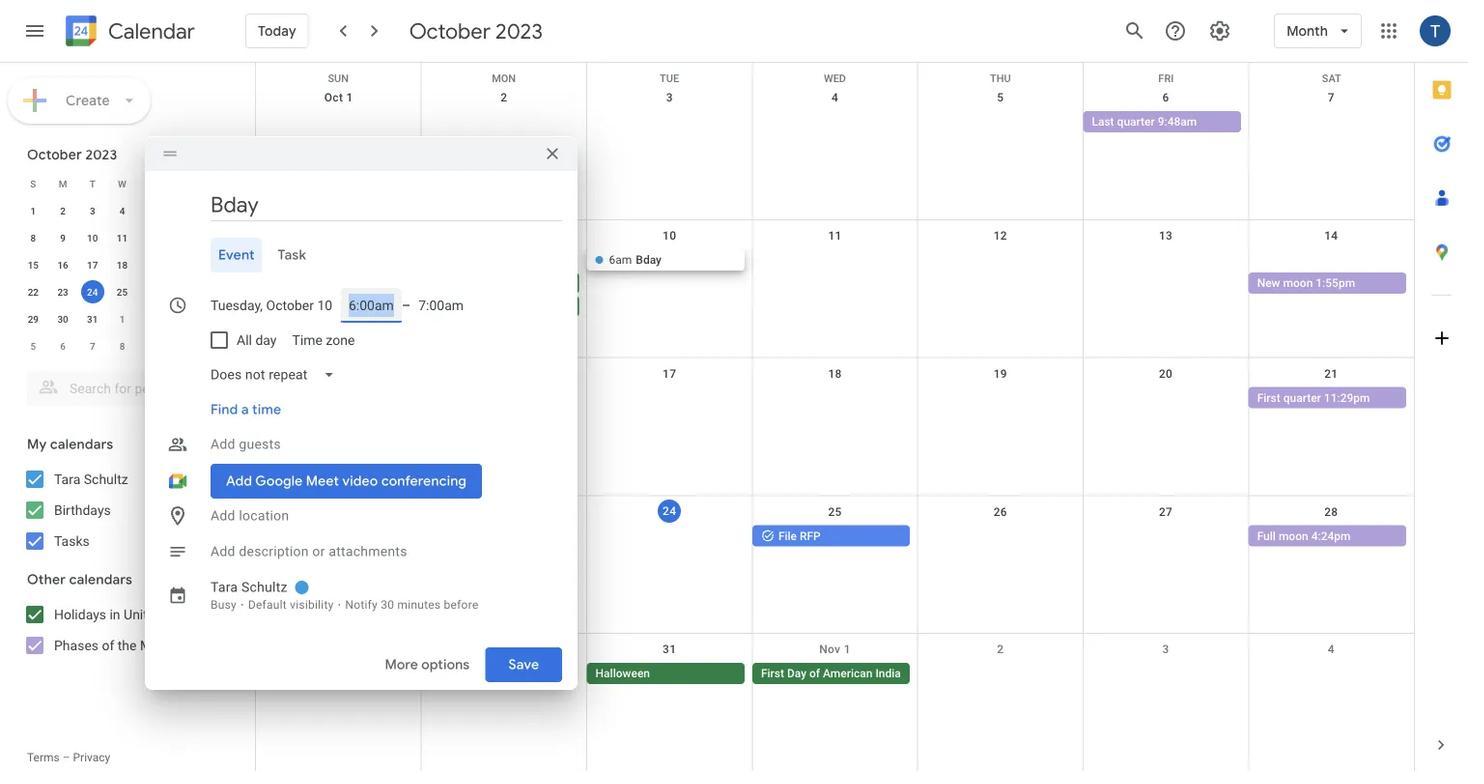 Task type: describe. For each thing, give the bounding box(es) containing it.
1 horizontal spatial 30
[[381, 598, 395, 612]]

indian
[[876, 667, 908, 681]]

20
[[1160, 367, 1173, 380]]

m
[[59, 178, 67, 189]]

1 down the s
[[30, 205, 36, 216]]

guests
[[239, 436, 281, 452]]

moon for new
[[1284, 276, 1314, 290]]

task button
[[270, 238, 315, 273]]

holidays
[[54, 606, 106, 622]]

last
[[1093, 115, 1115, 129]]

november 3 element
[[170, 307, 193, 331]]

visibility
[[290, 598, 334, 612]]

all day
[[237, 332, 277, 348]]

12 element
[[140, 226, 164, 249]]

time zone
[[292, 332, 355, 348]]

find a time
[[211, 401, 281, 418]]

first day of american indian heritage month button
[[753, 663, 992, 684]]

1 horizontal spatial 11
[[206, 340, 217, 352]]

12 for sun
[[994, 229, 1008, 242]]

find
[[211, 401, 238, 418]]

other calendars list
[[4, 599, 240, 661]]

other
[[27, 571, 66, 589]]

2 vertical spatial 2
[[998, 643, 1004, 656]]

time
[[292, 332, 323, 348]]

30 for nov 1
[[498, 643, 511, 656]]

24 inside grid
[[663, 504, 677, 518]]

event
[[218, 246, 255, 264]]

my calendars
[[27, 436, 113, 453]]

to element
[[402, 297, 411, 313]]

14 inside row group
[[206, 232, 217, 244]]

a
[[241, 401, 249, 418]]

1 horizontal spatial day
[[788, 667, 807, 681]]

19 for 21
[[146, 259, 157, 271]]

1 vertical spatial tara
[[211, 579, 238, 595]]

30 for 1
[[57, 313, 68, 325]]

2 for 1
[[60, 205, 66, 216]]

1 horizontal spatial 7
[[209, 205, 214, 216]]

zone
[[326, 332, 355, 348]]

0 vertical spatial october
[[409, 17, 491, 44]]

18 for 21
[[117, 259, 128, 271]]

add guests
[[211, 436, 281, 452]]

moon
[[140, 637, 175, 653]]

the
[[118, 637, 137, 653]]

24 inside "element"
[[87, 286, 98, 298]]

nov
[[820, 643, 841, 656]]

new moon 1:55pm button
[[1249, 272, 1407, 294]]

27 inside grid
[[1160, 505, 1173, 518]]

october 2023 grid
[[18, 170, 226, 360]]

phases of the moon
[[54, 637, 175, 653]]

other calendars button
[[4, 564, 240, 595]]

halloween button
[[587, 663, 745, 684]]

description
[[239, 544, 309, 560]]

sun
[[328, 72, 349, 85]]

terms link
[[27, 751, 60, 764]]

21 inside october 2023 grid
[[206, 259, 217, 271]]

row group containing 1
[[18, 197, 226, 360]]

16 element
[[51, 253, 74, 276]]

november 7 element
[[81, 334, 104, 358]]

calendar heading
[[104, 18, 195, 45]]

26 inside row group
[[146, 286, 157, 298]]

notify 30 minutes before
[[345, 598, 479, 612]]

privacy link
[[73, 751, 110, 764]]

2 horizontal spatial 4
[[1329, 643, 1336, 656]]

1 right nov
[[844, 643, 851, 656]]

17 for 20
[[663, 367, 677, 380]]

w
[[118, 178, 126, 189]]

row containing sun
[[256, 63, 1415, 85]]

quarter for 9:48am
[[1118, 115, 1156, 129]]

last quarter 9:48am
[[1093, 115, 1198, 129]]

14 inside grid
[[1325, 229, 1339, 242]]

full moon 4:24pm button
[[1249, 525, 1407, 546]]

1 vertical spatial october
[[27, 146, 82, 163]]

row containing oct 1
[[256, 82, 1415, 220]]

28 element
[[200, 280, 223, 303]]

27 element
[[170, 280, 193, 303]]

tab list containing event
[[160, 238, 562, 273]]

24 cell
[[78, 278, 107, 305]]

row containing 29
[[18, 305, 226, 332]]

birthdays
[[54, 502, 111, 518]]

new moon 1:55pm
[[1258, 276, 1356, 290]]

task
[[278, 246, 307, 264]]

phases
[[54, 637, 99, 653]]

26 element
[[140, 280, 164, 303]]

event button
[[211, 238, 263, 273]]

calendar element
[[62, 12, 195, 54]]

0 horizontal spatial october 2023
[[27, 146, 117, 163]]

31 element
[[81, 307, 104, 331]]

american
[[823, 667, 873, 681]]

new
[[1258, 276, 1281, 290]]

halloween
[[596, 667, 650, 681]]

notify
[[345, 598, 378, 612]]

Start time text field
[[349, 294, 394, 317]]

month inside button
[[958, 667, 992, 681]]

sat
[[1323, 72, 1342, 85]]

28 inside grid
[[1325, 505, 1339, 518]]

bday
[[636, 253, 662, 267]]

in
[[110, 606, 120, 622]]

29
[[28, 313, 39, 325]]

10 element
[[81, 226, 104, 249]]

file rfp button
[[753, 525, 911, 546]]

t
[[90, 178, 95, 189]]

today button
[[245, 8, 309, 54]]

quarter for 11:29pm
[[1284, 391, 1322, 405]]

privacy
[[73, 751, 110, 764]]

oct
[[324, 91, 343, 104]]

indigenous peoples' day button
[[422, 296, 580, 317]]

month button
[[1275, 8, 1363, 54]]

add location
[[211, 508, 289, 524]]

11 for sun
[[829, 229, 842, 242]]

day
[[256, 332, 277, 348]]

6am
[[609, 253, 632, 267]]

grid containing oct 1
[[255, 63, 1415, 772]]

23 element
[[51, 280, 74, 303]]

add guests button
[[203, 427, 562, 462]]

24, today element
[[81, 280, 104, 303]]

6 inside grid
[[1163, 91, 1170, 104]]

9
[[60, 232, 66, 244]]

calendar
[[108, 18, 195, 45]]

first for first day of american indian heritage month
[[761, 667, 785, 681]]

13
[[1160, 229, 1173, 242]]

12 for october 2023
[[146, 232, 157, 244]]

17 element
[[81, 253, 104, 276]]

my calendars button
[[4, 429, 240, 460]]

1 horizontal spatial 8
[[119, 340, 125, 352]]

first quarter 11:29pm
[[1258, 391, 1371, 405]]

time
[[252, 401, 281, 418]]

4 for 6
[[832, 91, 839, 104]]

create
[[66, 92, 110, 109]]

first quarter 11:29pm button
[[1249, 387, 1407, 408]]

5 inside grid
[[998, 91, 1004, 104]]

0 vertical spatial 8
[[30, 232, 36, 244]]

heritage
[[911, 667, 955, 681]]

1 right oct
[[346, 91, 353, 104]]

last quarter 9:48am button
[[1084, 111, 1242, 132]]

indigenous peoples' day
[[430, 299, 557, 313]]

s
[[30, 178, 36, 189]]

17 for 21
[[87, 259, 98, 271]]

28 inside row group
[[206, 286, 217, 298]]

row containing 5
[[18, 332, 226, 360]]

18 for 20
[[829, 367, 842, 380]]



Task type: locate. For each thing, give the bounding box(es) containing it.
first left american
[[761, 667, 785, 681]]

settings menu image
[[1209, 19, 1232, 43]]

1 horizontal spatial tara schultz
[[211, 579, 288, 595]]

find a time button
[[203, 392, 289, 427]]

11
[[829, 229, 842, 242], [117, 232, 128, 244], [206, 340, 217, 352]]

1 vertical spatial 2
[[60, 205, 66, 216]]

30
[[57, 313, 68, 325], [381, 598, 395, 612], [498, 643, 511, 656]]

main drawer image
[[23, 19, 46, 43]]

Start date text field
[[211, 294, 333, 317]]

1 vertical spatial 30
[[381, 598, 395, 612]]

add down add location
[[211, 544, 236, 560]]

0 vertical spatial –
[[402, 297, 411, 313]]

october 2023 up 'mon'
[[409, 17, 543, 44]]

tab list up start time text box
[[160, 238, 562, 273]]

7 down sat
[[1329, 91, 1336, 104]]

october 2023 up m
[[27, 146, 117, 163]]

11 inside grid
[[829, 229, 842, 242]]

quarter
[[1118, 115, 1156, 129], [1284, 391, 1322, 405]]

0 vertical spatial 21
[[206, 259, 217, 271]]

31 up november 7 element
[[87, 313, 98, 325]]

fri
[[1159, 72, 1175, 85]]

day right peoples'
[[537, 299, 557, 313]]

0 vertical spatial day
[[537, 299, 557, 313]]

row containing 8
[[18, 224, 226, 251]]

wed
[[824, 72, 847, 85]]

1 vertical spatial first
[[761, 667, 785, 681]]

0 horizontal spatial 5
[[30, 340, 36, 352]]

november 1 element
[[111, 307, 134, 331]]

add left location
[[211, 508, 236, 524]]

5
[[998, 91, 1004, 104], [30, 340, 36, 352]]

calendars right my
[[50, 436, 113, 453]]

0 horizontal spatial 8
[[30, 232, 36, 244]]

time zone button
[[285, 323, 363, 358]]

0 horizontal spatial schultz
[[84, 471, 128, 487]]

3 add from the top
[[211, 544, 236, 560]]

terms – privacy
[[27, 751, 110, 764]]

today
[[258, 22, 296, 40]]

month inside popup button
[[1287, 22, 1329, 40]]

tara schultz up birthdays
[[54, 471, 128, 487]]

row containing 1
[[18, 197, 226, 224]]

row containing s
[[18, 170, 226, 197]]

1 horizontal spatial 17
[[663, 367, 677, 380]]

18
[[117, 259, 128, 271], [829, 367, 842, 380]]

2 for oct 1
[[501, 91, 508, 104]]

row containing 24
[[256, 496, 1415, 634]]

4 inside row group
[[119, 205, 125, 216]]

11 element
[[111, 226, 134, 249]]

calendars for other calendars
[[69, 571, 132, 589]]

5 element
[[140, 199, 164, 222]]

0 vertical spatial 17
[[87, 259, 98, 271]]

0 horizontal spatial tara schultz
[[54, 471, 128, 487]]

24
[[87, 286, 98, 298], [663, 504, 677, 518]]

1 horizontal spatial quarter
[[1284, 391, 1322, 405]]

0 vertical spatial tara schultz
[[54, 471, 128, 487]]

28 up the november 4 "element"
[[206, 286, 217, 298]]

31 for nov 1
[[663, 643, 677, 656]]

15 inside row group
[[28, 259, 39, 271]]

10 for sun
[[663, 229, 677, 242]]

default visibility
[[248, 598, 334, 612]]

moon inside button
[[1279, 529, 1309, 543]]

21 up '28' element
[[206, 259, 217, 271]]

row
[[256, 63, 1415, 85], [256, 82, 1415, 220], [18, 170, 226, 197], [18, 197, 226, 224], [256, 220, 1415, 358], [18, 224, 226, 251], [18, 251, 226, 278], [18, 278, 226, 305], [18, 305, 226, 332], [18, 332, 226, 360], [256, 358, 1415, 496], [256, 496, 1415, 634], [256, 634, 1415, 772]]

1 vertical spatial 8
[[119, 340, 125, 352]]

1 vertical spatial 27
[[1160, 505, 1173, 518]]

27 inside row group
[[176, 286, 187, 298]]

11:29pm
[[1325, 391, 1371, 405]]

0 vertical spatial 19
[[146, 259, 157, 271]]

thursday column header
[[137, 170, 167, 197]]

add for add location
[[211, 508, 236, 524]]

0 vertical spatial 15
[[28, 259, 39, 271]]

create button
[[8, 77, 151, 124]]

6am bday
[[609, 253, 662, 267]]

2 vertical spatial add
[[211, 544, 236, 560]]

End time text field
[[419, 294, 464, 317]]

1 horizontal spatial 31
[[663, 643, 677, 656]]

25 up file rfp button
[[829, 505, 842, 518]]

0 horizontal spatial 30
[[57, 313, 68, 325]]

minutes
[[398, 598, 441, 612]]

25 element
[[111, 280, 134, 303]]

19 for 20
[[994, 367, 1008, 380]]

moon inside button
[[1284, 276, 1314, 290]]

2 vertical spatial 4
[[1329, 643, 1336, 656]]

1 vertical spatial 25
[[829, 505, 842, 518]]

2
[[501, 91, 508, 104], [60, 205, 66, 216], [998, 643, 1004, 656]]

10 for october 2023
[[87, 232, 98, 244]]

0 horizontal spatial 31
[[87, 313, 98, 325]]

0 horizontal spatial 19
[[146, 259, 157, 271]]

2 inside row group
[[60, 205, 66, 216]]

2023 up "t"
[[85, 146, 117, 163]]

my calendars list
[[4, 464, 240, 557]]

– right terms 'link'
[[63, 751, 70, 764]]

1 horizontal spatial tara
[[211, 579, 238, 595]]

all
[[237, 332, 252, 348]]

0 horizontal spatial 18
[[117, 259, 128, 271]]

25 inside row group
[[117, 286, 128, 298]]

0 horizontal spatial 24
[[87, 286, 98, 298]]

15 element
[[22, 253, 45, 276]]

2023 up 'mon'
[[496, 17, 543, 44]]

19 inside row group
[[146, 259, 157, 271]]

14 up 21 element
[[206, 232, 217, 244]]

tara up busy
[[211, 579, 238, 595]]

quarter right 'last'
[[1118, 115, 1156, 129]]

0 horizontal spatial 7
[[90, 340, 95, 352]]

oct 1
[[324, 91, 353, 104]]

30 element
[[51, 307, 74, 331]]

of left the on the left bottom
[[102, 637, 114, 653]]

8 up 15 element
[[30, 232, 36, 244]]

1 vertical spatial 2023
[[85, 146, 117, 163]]

schultz
[[84, 471, 128, 487], [242, 579, 288, 595]]

21 element
[[200, 253, 223, 276]]

tara schultz up default
[[211, 579, 288, 595]]

full moon 4:24pm
[[1258, 529, 1352, 543]]

first day of american indian heritage month
[[761, 667, 992, 681]]

1 horizontal spatial 18
[[829, 367, 842, 380]]

29 element
[[22, 307, 45, 331]]

1 horizontal spatial first
[[1258, 391, 1281, 405]]

1 vertical spatial 24
[[663, 504, 677, 518]]

0 vertical spatial quarter
[[1118, 115, 1156, 129]]

27
[[176, 286, 187, 298], [1160, 505, 1173, 518]]

schultz inside my calendars "list"
[[84, 471, 128, 487]]

Search for people text field
[[39, 371, 209, 406]]

1 vertical spatial –
[[63, 751, 70, 764]]

tab list
[[1416, 63, 1469, 718], [160, 238, 562, 273]]

day
[[537, 299, 557, 313], [788, 667, 807, 681]]

schultz down my calendars dropdown button
[[84, 471, 128, 487]]

None search field
[[0, 363, 240, 406]]

16
[[57, 259, 68, 271]]

row containing 30
[[256, 634, 1415, 772]]

tara up birthdays
[[54, 471, 80, 487]]

of down nov
[[810, 667, 821, 681]]

1 horizontal spatial 28
[[1325, 505, 1339, 518]]

17 inside grid
[[663, 367, 677, 380]]

full
[[1258, 529, 1277, 543]]

19
[[146, 259, 157, 271], [994, 367, 1008, 380]]

8 down 'november 1' element
[[119, 340, 125, 352]]

0 vertical spatial 31
[[87, 313, 98, 325]]

14 element
[[200, 226, 223, 249]]

21 inside grid
[[1325, 367, 1339, 380]]

before
[[444, 598, 479, 612]]

moon
[[1284, 276, 1314, 290], [1279, 529, 1309, 543]]

united
[[124, 606, 163, 622]]

november 11 element
[[200, 334, 223, 358]]

nov 1
[[820, 643, 851, 656]]

grid
[[255, 63, 1415, 772]]

moon right new in the right top of the page
[[1284, 276, 1314, 290]]

add inside add guests dropdown button
[[211, 436, 236, 452]]

5 down thu
[[998, 91, 1004, 104]]

november 6 element
[[51, 334, 74, 358]]

1 add from the top
[[211, 436, 236, 452]]

saturday column header
[[196, 170, 226, 197]]

10 inside grid
[[663, 229, 677, 242]]

1 vertical spatial calendars
[[69, 571, 132, 589]]

1 vertical spatial 17
[[663, 367, 677, 380]]

rfp
[[800, 529, 821, 543]]

tab list right 11:29pm
[[1416, 63, 1469, 718]]

terms
[[27, 751, 60, 764]]

12 inside "element"
[[146, 232, 157, 244]]

0 horizontal spatial 2023
[[85, 146, 117, 163]]

2023
[[496, 17, 543, 44], [85, 146, 117, 163]]

10 inside row group
[[87, 232, 98, 244]]

4:24pm
[[1312, 529, 1352, 543]]

0 vertical spatial 6
[[1163, 91, 1170, 104]]

add
[[211, 436, 236, 452], [211, 508, 236, 524], [211, 544, 236, 560]]

0 horizontal spatial 17
[[87, 259, 98, 271]]

1 vertical spatial 6
[[60, 340, 66, 352]]

11 for october 2023
[[117, 232, 128, 244]]

thu
[[991, 72, 1012, 85]]

2 horizontal spatial 2
[[998, 643, 1004, 656]]

first
[[1258, 391, 1281, 405], [761, 667, 785, 681]]

19 inside grid
[[994, 367, 1008, 380]]

states
[[166, 606, 204, 622]]

17 inside row group
[[87, 259, 98, 271]]

1 down 25 element
[[119, 313, 125, 325]]

default
[[248, 598, 287, 612]]

november 4 element
[[200, 307, 223, 331]]

add for add guests
[[211, 436, 236, 452]]

1 horizontal spatial 24
[[663, 504, 677, 518]]

18 element
[[111, 253, 134, 276]]

0 horizontal spatial 14
[[206, 232, 217, 244]]

0 horizontal spatial tara
[[54, 471, 80, 487]]

1 horizontal spatial 4
[[832, 91, 839, 104]]

1 vertical spatial 26
[[994, 505, 1008, 518]]

0 horizontal spatial 25
[[117, 286, 128, 298]]

19 element
[[140, 253, 164, 276]]

1 vertical spatial of
[[810, 667, 821, 681]]

november 9 element
[[140, 334, 164, 358]]

1 horizontal spatial 14
[[1325, 229, 1339, 242]]

of inside button
[[810, 667, 821, 681]]

month up sat
[[1287, 22, 1329, 40]]

0 vertical spatial 24
[[87, 286, 98, 298]]

quarter inside last quarter 9:48am button
[[1118, 115, 1156, 129]]

october 2023
[[409, 17, 543, 44], [27, 146, 117, 163]]

location
[[239, 508, 289, 524]]

calendars up in
[[69, 571, 132, 589]]

1 vertical spatial 18
[[829, 367, 842, 380]]

31 inside october 2023 grid
[[87, 313, 98, 325]]

1 horizontal spatial 21
[[1325, 367, 1339, 380]]

0 vertical spatial 30
[[57, 313, 68, 325]]

None field
[[203, 358, 350, 392]]

day left american
[[788, 667, 807, 681]]

add down find
[[211, 436, 236, 452]]

31 inside grid
[[663, 643, 677, 656]]

indigenous
[[430, 299, 488, 313]]

– left end time text box
[[402, 297, 411, 313]]

21
[[206, 259, 217, 271], [1325, 367, 1339, 380]]

first left 11:29pm
[[1258, 391, 1281, 405]]

busy
[[211, 598, 237, 612]]

25 down the "18" element
[[117, 286, 128, 298]]

0 horizontal spatial month
[[958, 667, 992, 681]]

schultz up default
[[242, 579, 288, 595]]

18 inside grid
[[829, 367, 842, 380]]

add description or attachments
[[211, 544, 408, 560]]

my
[[27, 436, 47, 453]]

18 inside row group
[[117, 259, 128, 271]]

file
[[779, 529, 797, 543]]

cell
[[256, 111, 422, 134], [422, 111, 587, 134], [587, 111, 753, 134], [753, 111, 918, 134], [918, 111, 1084, 134], [1249, 111, 1415, 134], [256, 249, 422, 319], [753, 249, 918, 319], [918, 249, 1084, 319], [1084, 249, 1249, 319], [256, 387, 422, 410], [422, 387, 587, 410], [587, 387, 753, 410], [753, 387, 918, 410], [918, 387, 1084, 410], [1084, 387, 1249, 410], [256, 525, 422, 548], [422, 525, 587, 548], [587, 525, 753, 548], [1084, 525, 1249, 548], [256, 663, 422, 686], [422, 663, 587, 686], [1084, 663, 1249, 686], [1249, 663, 1415, 686]]

6 inside 'november 6' 'element'
[[60, 340, 66, 352]]

0 vertical spatial 28
[[206, 286, 217, 298]]

12 inside grid
[[994, 229, 1008, 242]]

0 vertical spatial 18
[[117, 259, 128, 271]]

15 for 21
[[28, 259, 39, 271]]

1:55pm
[[1317, 276, 1356, 290]]

1 vertical spatial schultz
[[242, 579, 288, 595]]

tara schultz inside my calendars "list"
[[54, 471, 128, 487]]

7 down 31 element
[[90, 340, 95, 352]]

31 for 1
[[87, 313, 98, 325]]

row containing 10
[[256, 220, 1415, 358]]

0 vertical spatial first
[[1258, 391, 1281, 405]]

quarter left 11:29pm
[[1284, 391, 1322, 405]]

1 horizontal spatial tab list
[[1416, 63, 1469, 718]]

of inside other calendars list
[[102, 637, 114, 653]]

calendars for my calendars
[[50, 436, 113, 453]]

1 horizontal spatial 6
[[1163, 91, 1170, 104]]

1 horizontal spatial 25
[[829, 505, 842, 518]]

0 vertical spatial october 2023
[[409, 17, 543, 44]]

15 inside grid
[[332, 367, 346, 380]]

0 horizontal spatial 6
[[60, 340, 66, 352]]

31
[[87, 313, 98, 325], [663, 643, 677, 656]]

1 vertical spatial 7
[[209, 205, 214, 216]]

28
[[206, 286, 217, 298], [1325, 505, 1339, 518]]

0 vertical spatial month
[[1287, 22, 1329, 40]]

1 horizontal spatial 2023
[[496, 17, 543, 44]]

Add title and time text field
[[211, 190, 562, 219]]

row containing 22
[[18, 278, 226, 305]]

6 down fri on the top right of page
[[1163, 91, 1170, 104]]

day inside cell
[[537, 299, 557, 313]]

30 inside grid
[[498, 643, 511, 656]]

22 element
[[22, 280, 45, 303]]

0 vertical spatial tara
[[54, 471, 80, 487]]

1 vertical spatial 31
[[663, 643, 677, 656]]

add for add description or attachments
[[211, 544, 236, 560]]

moon for full
[[1279, 529, 1309, 543]]

1 vertical spatial october 2023
[[27, 146, 117, 163]]

1 vertical spatial moon
[[1279, 529, 1309, 543]]

1 vertical spatial quarter
[[1284, 391, 1322, 405]]

9:48am
[[1158, 115, 1198, 129]]

12
[[994, 229, 1008, 242], [146, 232, 157, 244]]

0 horizontal spatial 21
[[206, 259, 217, 271]]

november 8 element
[[111, 334, 134, 358]]

3
[[667, 91, 673, 104], [90, 205, 95, 216], [179, 313, 184, 325], [1163, 643, 1170, 656]]

file rfp
[[779, 529, 821, 543]]

0 vertical spatial 5
[[998, 91, 1004, 104]]

15 up 22
[[28, 259, 39, 271]]

21 up first quarter 11:29pm button
[[1325, 367, 1339, 380]]

0 horizontal spatial 4
[[119, 205, 125, 216]]

month right 'heritage'
[[958, 667, 992, 681]]

1 vertical spatial 21
[[1325, 367, 1339, 380]]

1 vertical spatial 4
[[119, 205, 125, 216]]

0 horizontal spatial 10
[[87, 232, 98, 244]]

4 for 7
[[119, 205, 125, 216]]

10
[[663, 229, 677, 242], [87, 232, 98, 244]]

quarter inside first quarter 11:29pm button
[[1284, 391, 1322, 405]]

22
[[28, 286, 39, 298]]

other calendars
[[27, 571, 132, 589]]

1 horizontal spatial october 2023
[[409, 17, 543, 44]]

15 for 20
[[332, 367, 346, 380]]

0 horizontal spatial 11
[[117, 232, 128, 244]]

7 up 14 element
[[209, 205, 214, 216]]

peoples'
[[491, 299, 535, 313]]

2 horizontal spatial 30
[[498, 643, 511, 656]]

15 down the zone
[[332, 367, 346, 380]]

first for first quarter 11:29pm
[[1258, 391, 1281, 405]]

1 vertical spatial day
[[788, 667, 807, 681]]

2 horizontal spatial 11
[[829, 229, 842, 242]]

1 horizontal spatial 2
[[501, 91, 508, 104]]

0 vertical spatial 25
[[117, 286, 128, 298]]

1 horizontal spatial 26
[[994, 505, 1008, 518]]

26 inside grid
[[994, 505, 1008, 518]]

0 vertical spatial 27
[[176, 286, 187, 298]]

0 vertical spatial 26
[[146, 286, 157, 298]]

2 add from the top
[[211, 508, 236, 524]]

tara inside my calendars "list"
[[54, 471, 80, 487]]

1 vertical spatial 5
[[30, 340, 36, 352]]

1
[[346, 91, 353, 104], [30, 205, 36, 216], [119, 313, 125, 325], [844, 643, 851, 656]]

7 inside grid
[[1329, 91, 1336, 104]]

november 2 element
[[140, 307, 164, 331]]

31 up halloween button
[[663, 643, 677, 656]]

25
[[117, 286, 128, 298], [829, 505, 842, 518]]

6 down 30 element
[[60, 340, 66, 352]]

1 horizontal spatial 12
[[994, 229, 1008, 242]]

5 down 29 element at left
[[30, 340, 36, 352]]

30 inside row group
[[57, 313, 68, 325]]

row group
[[18, 197, 226, 360]]

0 horizontal spatial 15
[[28, 259, 39, 271]]

1 vertical spatial month
[[958, 667, 992, 681]]

0 horizontal spatial october
[[27, 146, 82, 163]]

25 inside grid
[[829, 505, 842, 518]]

5 inside row group
[[30, 340, 36, 352]]

28 up 4:24pm
[[1325, 505, 1339, 518]]

indigenous peoples' day cell
[[422, 249, 587, 319]]

1 vertical spatial add
[[211, 508, 236, 524]]

moon right full
[[1279, 529, 1309, 543]]

1 horizontal spatial 5
[[998, 91, 1004, 104]]

november 5 element
[[22, 334, 45, 358]]

14 up new moon 1:55pm button
[[1325, 229, 1339, 242]]



Task type: vqa. For each thing, say whether or not it's contained in the screenshot.
"15" in '15' element
no



